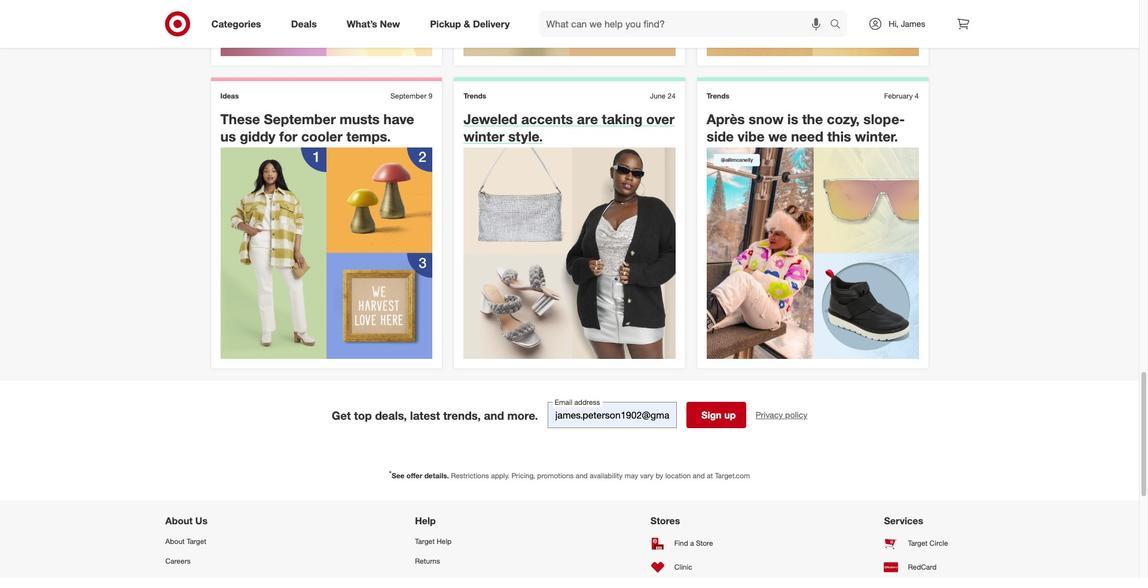 Task type: describe. For each thing, give the bounding box(es) containing it.
jeweled
[[463, 111, 517, 128]]

target help link
[[415, 532, 491, 552]]

target help
[[415, 537, 452, 546]]

have
[[383, 111, 414, 128]]

these september musts have us giddy for cooler temps.
[[220, 111, 414, 145]]

pickup & delivery link
[[420, 11, 525, 37]]

new
[[380, 18, 400, 30]]

location
[[665, 472, 691, 481]]

privacy policy link
[[756, 410, 807, 422]]

offer
[[406, 472, 422, 481]]

0 vertical spatial help
[[415, 515, 436, 527]]

categories
[[211, 18, 261, 30]]

sign
[[701, 410, 722, 422]]

hi,
[[889, 19, 898, 29]]

for
[[279, 128, 297, 145]]

deals link
[[281, 11, 332, 37]]

get
[[332, 409, 351, 423]]

store
[[696, 539, 713, 548]]

need
[[791, 128, 823, 145]]

promotions
[[537, 472, 574, 481]]

availability
[[590, 472, 623, 481]]

pickup
[[430, 18, 461, 30]]

search button
[[825, 11, 853, 39]]

restrictions
[[451, 472, 489, 481]]

stores
[[650, 515, 680, 527]]

the fall flavors & scents you've been waiting for all year. image
[[707, 0, 919, 56]]

the
[[802, 111, 823, 128]]

careers link
[[165, 552, 256, 572]]

june 24
[[650, 92, 676, 101]]

delivery
[[473, 18, 510, 30]]

categories link
[[201, 11, 276, 37]]

redcard
[[908, 563, 937, 572]]

après snow is the cozy, slope- side vibe we need this winter.
[[707, 111, 905, 145]]

these
[[220, 111, 260, 128]]

side
[[707, 128, 734, 145]]

circle
[[930, 539, 948, 548]]

see
[[392, 472, 405, 481]]

ideas
[[220, 92, 239, 101]]

target.com
[[715, 472, 750, 481]]

clinic
[[674, 563, 692, 572]]

pricing,
[[511, 472, 535, 481]]

winter.
[[855, 128, 898, 145]]

accents
[[521, 111, 573, 128]]

trends,
[[443, 409, 481, 423]]

&
[[464, 18, 470, 30]]

this
[[827, 128, 851, 145]]

february 4
[[884, 92, 919, 101]]

après snow is the cozy, slope-side vibe we need this winter. image
[[707, 148, 919, 360]]

at
[[707, 472, 713, 481]]

get top deals, latest trends, and more.
[[332, 409, 538, 423]]

find a store
[[674, 539, 713, 548]]

up
[[724, 410, 736, 422]]

privacy policy
[[756, 410, 807, 421]]

après
[[707, 111, 745, 128]]

taking
[[602, 111, 642, 128]]

style.
[[508, 128, 543, 145]]

0 horizontal spatial target
[[187, 537, 206, 546]]

trends for après snow is the cozy, slope- side vibe we need this winter.
[[707, 92, 729, 101]]

james
[[901, 19, 925, 29]]

clinic link
[[650, 556, 725, 579]]

pickup & delivery
[[430, 18, 510, 30]]

jeweled accents are taking over winter style.
[[463, 111, 675, 145]]



Task type: locate. For each thing, give the bounding box(es) containing it.
1 horizontal spatial trends
[[707, 92, 729, 101]]

1 horizontal spatial and
[[576, 472, 588, 481]]

0 horizontal spatial september
[[264, 111, 336, 128]]

help up target help
[[415, 515, 436, 527]]

winter
[[463, 128, 504, 145]]

sign up button
[[686, 403, 746, 429]]

careers
[[165, 557, 191, 566]]

2 about from the top
[[165, 537, 185, 546]]

are
[[577, 111, 598, 128]]

deals,
[[375, 409, 407, 423]]

and left 'more.'
[[484, 409, 504, 423]]

these september musts have us giddy for cooler temps. image
[[220, 148, 432, 360]]

1 about from the top
[[165, 515, 193, 527]]

target for target help
[[415, 537, 435, 546]]

about for about target
[[165, 537, 185, 546]]

0 vertical spatial about
[[165, 515, 193, 527]]

us
[[220, 128, 236, 145]]

1 vertical spatial help
[[437, 537, 452, 546]]

top
[[354, 409, 372, 423]]

9
[[428, 92, 432, 101]]

None text field
[[548, 403, 677, 429]]

details.
[[424, 472, 449, 481]]

about up about target
[[165, 515, 193, 527]]

0 vertical spatial september
[[390, 92, 426, 101]]

4
[[915, 92, 919, 101]]

What can we help you find? suggestions appear below search field
[[539, 11, 833, 37]]

may
[[625, 472, 638, 481]]

february
[[884, 92, 913, 101]]

deals
[[291, 18, 317, 30]]

search
[[825, 19, 853, 31]]

target up 'returns'
[[415, 537, 435, 546]]

and left availability
[[576, 472, 588, 481]]

host gifts so good you'll want to snag an extra for yourself. image
[[220, 0, 432, 56]]

about for about us
[[165, 515, 193, 527]]

policy
[[785, 410, 807, 421]]

what's
[[347, 18, 377, 30]]

1 vertical spatial september
[[264, 111, 336, 128]]

what's new
[[347, 18, 400, 30]]

us
[[195, 515, 208, 527]]

trends up après
[[707, 92, 729, 101]]

*
[[389, 470, 392, 477]]

cooler
[[301, 128, 343, 145]]

over
[[646, 111, 675, 128]]

privacy
[[756, 410, 783, 421]]

what's new link
[[336, 11, 415, 37]]

1 horizontal spatial target
[[415, 537, 435, 546]]

0 horizontal spatial trends
[[463, 92, 486, 101]]

june
[[650, 92, 666, 101]]

1 trends from the left
[[463, 92, 486, 101]]

vibe
[[738, 128, 765, 145]]

slope-
[[863, 111, 905, 128]]

1 horizontal spatial help
[[437, 537, 452, 546]]

about up careers
[[165, 537, 185, 546]]

target
[[187, 537, 206, 546], [415, 537, 435, 546], [908, 539, 928, 548]]

trends up jeweled on the top left
[[463, 92, 486, 101]]

apply.
[[491, 472, 509, 481]]

a
[[690, 539, 694, 548]]

2 trends from the left
[[707, 92, 729, 101]]

vary
[[640, 472, 654, 481]]

these delightful october musts are a total treat. image
[[463, 0, 676, 56]]

1 horizontal spatial september
[[390, 92, 426, 101]]

target left circle
[[908, 539, 928, 548]]

help
[[415, 515, 436, 527], [437, 537, 452, 546]]

trends
[[463, 92, 486, 101], [707, 92, 729, 101]]

0 horizontal spatial help
[[415, 515, 436, 527]]

returns
[[415, 557, 440, 566]]

by
[[656, 472, 663, 481]]

about target
[[165, 537, 206, 546]]

september inside these september musts have us giddy for cooler temps.
[[264, 111, 336, 128]]

target down us
[[187, 537, 206, 546]]

september up for
[[264, 111, 336, 128]]

more.
[[507, 409, 538, 423]]

is
[[787, 111, 798, 128]]

1 vertical spatial about
[[165, 537, 185, 546]]

we
[[768, 128, 787, 145]]

find a store link
[[650, 532, 725, 556]]

september left 9
[[390, 92, 426, 101]]

target circle link
[[884, 532, 974, 556]]

giddy
[[240, 128, 275, 145]]

sign up
[[701, 410, 736, 422]]

services
[[884, 515, 923, 527]]

jeweled accents are taking over winter style. image
[[463, 148, 676, 360]]

find
[[674, 539, 688, 548]]

temps.
[[346, 128, 391, 145]]

and left at at the right bottom of the page
[[693, 472, 705, 481]]

target circle
[[908, 539, 948, 548]]

cozy,
[[827, 111, 860, 128]]

target for target circle
[[908, 539, 928, 548]]

about target link
[[165, 532, 256, 552]]

snow
[[749, 111, 784, 128]]

trends for jeweled accents are taking over winter style.
[[463, 92, 486, 101]]

and
[[484, 409, 504, 423], [576, 472, 588, 481], [693, 472, 705, 481]]

latest
[[410, 409, 440, 423]]

redcard link
[[884, 556, 974, 579]]

0 horizontal spatial and
[[484, 409, 504, 423]]

hi, james
[[889, 19, 925, 29]]

about
[[165, 515, 193, 527], [165, 537, 185, 546]]

help up returns link
[[437, 537, 452, 546]]

* see offer details. restrictions apply. pricing, promotions and availability may vary by location and at target.com
[[389, 470, 750, 481]]

2 horizontal spatial target
[[908, 539, 928, 548]]

musts
[[340, 111, 380, 128]]

september 9
[[390, 92, 432, 101]]

returns link
[[415, 552, 491, 572]]

2 horizontal spatial and
[[693, 472, 705, 481]]



Task type: vqa. For each thing, say whether or not it's contained in the screenshot.
What's
yes



